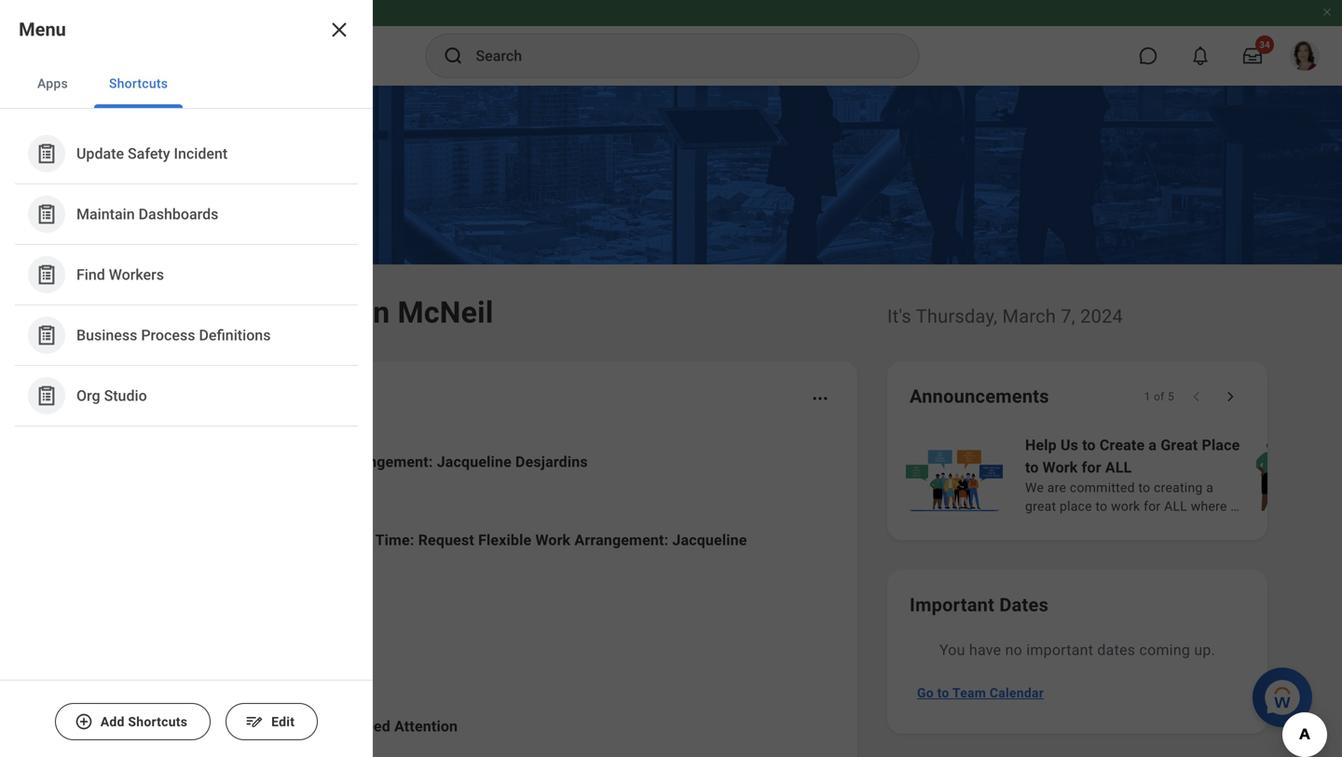 Task type: locate. For each thing, give the bounding box(es) containing it.
1 clipboard image from the top
[[35, 142, 58, 165]]

1 horizontal spatial you
[[940, 642, 965, 659]]

1 horizontal spatial flexible
[[478, 532, 532, 549]]

0 vertical spatial update
[[76, 145, 124, 162]]

org
[[76, 387, 100, 405]]

find
[[76, 266, 105, 284]]

0 vertical spatial request
[[183, 453, 239, 471]]

0 horizontal spatial update
[[76, 145, 124, 162]]

clipboard image inside business process definitions link
[[35, 324, 58, 347]]

flexible inside button
[[243, 453, 296, 471]]

clipboard image left business
[[35, 324, 58, 347]]

awaiting your action list
[[97, 436, 835, 758]]

dashboard expenses image
[[124, 713, 152, 741]]

incident
[[174, 145, 228, 162]]

go to team calendar
[[917, 686, 1044, 701]]

us
[[1061, 437, 1079, 454]]

have
[[969, 642, 1001, 659]]

work
[[300, 453, 335, 471], [1043, 459, 1078, 477], [535, 532, 571, 549]]

time:
[[375, 532, 414, 549]]

flexible down action
[[243, 453, 296, 471]]

1 horizontal spatial request
[[418, 532, 474, 549]]

0 vertical spatial all
[[1105, 459, 1132, 477]]

jacqueline inside button
[[672, 532, 747, 549]]

a left great
[[1149, 437, 1157, 454]]

0 horizontal spatial flexible
[[243, 453, 296, 471]]

1 vertical spatial clipboard image
[[35, 384, 58, 408]]

announcements
[[910, 386, 1049, 408]]

help us to create a great place to work for all we are committed to creating a great place to work for all where …
[[1025, 437, 1240, 515]]

a up where
[[1206, 480, 1214, 496]]

0 horizontal spatial for
[[1082, 459, 1102, 477]]

request down your
[[183, 453, 239, 471]]

you left the have
[[183, 718, 209, 736]]

1 horizontal spatial update
[[183, 532, 231, 549]]

work up working
[[300, 453, 335, 471]]

afternoon,
[[154, 295, 298, 330]]

you have expenses that need attention button
[[97, 690, 835, 758]]

to right go
[[937, 686, 949, 701]]

request flexible work arrangement: jacqueline desjardins
[[183, 453, 588, 471]]

2 clipboard image from the top
[[35, 384, 58, 408]]

attention
[[394, 718, 458, 736]]

0 horizontal spatial jacqueline
[[437, 453, 512, 471]]

0 vertical spatial shortcuts
[[109, 76, 168, 91]]

0 horizontal spatial all
[[1105, 459, 1132, 477]]

find workers
[[76, 266, 164, 284]]

0 vertical spatial arrangement:
[[339, 453, 433, 471]]

1 vertical spatial request
[[418, 532, 474, 549]]

need
[[355, 718, 390, 736]]

edit
[[271, 715, 295, 730]]

3 clipboard image from the top
[[35, 324, 58, 347]]

update left employee's
[[183, 532, 231, 549]]

0 vertical spatial you
[[940, 642, 965, 659]]

tab list
[[0, 60, 373, 109]]

clipboard image for org studio
[[35, 384, 58, 408]]

clipboard image down apps button at the top left of the page
[[35, 142, 58, 165]]

chevron right small image
[[1221, 388, 1240, 406]]

add shortcuts button
[[55, 704, 211, 741]]

flexible down request flexible work arrangement: jacqueline desjardins button
[[478, 532, 532, 549]]

0 horizontal spatial work
[[300, 453, 335, 471]]

clipboard image left org in the bottom left of the page
[[35, 384, 58, 408]]

march
[[1002, 306, 1056, 328]]

update
[[76, 145, 124, 162], [183, 532, 231, 549]]

arrangement:
[[339, 453, 433, 471], [575, 532, 669, 549]]

global navigation dialog
[[0, 0, 373, 758]]

1 horizontal spatial all
[[1164, 499, 1188, 515]]

create
[[1100, 437, 1145, 454]]

to down committed
[[1096, 499, 1108, 515]]

search image
[[442, 45, 465, 67]]

shortcuts up the safety
[[109, 76, 168, 91]]

all down create
[[1105, 459, 1132, 477]]

mcneil
[[398, 295, 494, 330]]

work inside button
[[300, 453, 335, 471]]

0 horizontal spatial a
[[1149, 437, 1157, 454]]

1 of 5
[[1144, 391, 1174, 404]]

banner
[[0, 0, 1342, 86]]

flexible
[[243, 453, 296, 471], [478, 532, 532, 549]]

up.
[[1194, 642, 1216, 659]]

team
[[953, 686, 986, 701]]

find workers link
[[19, 249, 354, 301]]

request
[[183, 453, 239, 471], [418, 532, 474, 549]]

clipboard image left maintain
[[35, 203, 58, 226]]

1 vertical spatial update
[[183, 532, 231, 549]]

all down creating
[[1164, 499, 1188, 515]]

important
[[1026, 642, 1094, 659]]

clipboard image inside org studio link
[[35, 384, 58, 408]]

0 vertical spatial for
[[1082, 459, 1102, 477]]

0 vertical spatial jacqueline
[[437, 453, 512, 471]]

shortcuts right add
[[128, 715, 188, 730]]

1 vertical spatial flexible
[[478, 532, 532, 549]]

go to team calendar button
[[910, 675, 1051, 712]]

you inside the you have expenses that need attention button
[[183, 718, 209, 736]]

text edit image
[[245, 713, 264, 732]]

x image
[[328, 19, 350, 41]]

have
[[213, 718, 247, 736]]

clipboard image
[[35, 142, 58, 165], [35, 384, 58, 408]]

2 clipboard image from the top
[[35, 263, 58, 287]]

request right time:
[[418, 532, 474, 549]]

clipboard image inside 'update safety incident' link
[[35, 142, 58, 165]]

clipboard image inside find workers link
[[35, 263, 58, 287]]

jacqueline
[[437, 453, 512, 471], [672, 532, 747, 549]]

work inside button
[[535, 532, 571, 549]]

dates
[[1097, 642, 1136, 659]]

work up are
[[1043, 459, 1078, 477]]

1 horizontal spatial jacqueline
[[672, 532, 747, 549]]

update inside 'update safety incident' link
[[76, 145, 124, 162]]

process
[[141, 326, 195, 344]]

shortcuts
[[109, 76, 168, 91], [128, 715, 188, 730]]

clipboard image
[[35, 203, 58, 226], [35, 263, 58, 287], [35, 324, 58, 347]]

1 vertical spatial arrangement:
[[575, 532, 669, 549]]

for
[[1082, 459, 1102, 477], [1144, 499, 1161, 515]]

1 vertical spatial clipboard image
[[35, 263, 58, 287]]

announcements list
[[902, 432, 1342, 518]]

menu
[[19, 19, 66, 41]]

1 vertical spatial for
[[1144, 499, 1161, 515]]

expenses
[[251, 718, 316, 736]]

list
[[0, 109, 373, 442]]

work down desjardins
[[535, 532, 571, 549]]

you
[[940, 642, 965, 659], [183, 718, 209, 736]]

work
[[1111, 499, 1140, 515]]

1 of 5 status
[[1144, 390, 1174, 405]]

apps button
[[22, 60, 83, 108]]

clipboard image inside maintain dashboards link
[[35, 203, 58, 226]]

working
[[315, 532, 372, 549]]

update inside update employee's working time: request flexible work arrangement: jacqueline button
[[183, 532, 231, 549]]

for up committed
[[1082, 459, 1102, 477]]

1 clipboard image from the top
[[35, 203, 58, 226]]

add
[[100, 715, 125, 730]]

committed
[[1070, 480, 1135, 496]]

2 vertical spatial clipboard image
[[35, 324, 58, 347]]

flexible inside button
[[478, 532, 532, 549]]

update safety incident link
[[19, 128, 354, 180]]

1 horizontal spatial work
[[535, 532, 571, 549]]

arrangement: inside button
[[575, 532, 669, 549]]

logan
[[306, 295, 390, 330]]

great
[[1025, 499, 1056, 515]]

0 vertical spatial clipboard image
[[35, 142, 58, 165]]

1 vertical spatial a
[[1206, 480, 1214, 496]]

1 horizontal spatial arrangement:
[[575, 532, 669, 549]]

to up the we
[[1025, 459, 1039, 477]]

we
[[1025, 480, 1044, 496]]

0 horizontal spatial request
[[183, 453, 239, 471]]

1 vertical spatial you
[[183, 718, 209, 736]]

1 vertical spatial all
[[1164, 499, 1188, 515]]

you left have
[[940, 642, 965, 659]]

0 horizontal spatial you
[[183, 718, 209, 736]]

2 horizontal spatial work
[[1043, 459, 1078, 477]]

0 vertical spatial flexible
[[243, 453, 296, 471]]

you have expenses that need attention
[[183, 718, 458, 736]]

dates
[[1000, 595, 1049, 617]]

you have no important dates coming up.
[[940, 642, 1216, 659]]

no
[[1005, 642, 1023, 659]]

update for update safety incident
[[76, 145, 124, 162]]

for right work
[[1144, 499, 1161, 515]]

request inside update employee's working time: request flexible work arrangement: jacqueline button
[[418, 532, 474, 549]]

update left the safety
[[76, 145, 124, 162]]

to
[[1082, 437, 1096, 454], [1025, 459, 1039, 477], [1139, 480, 1151, 496], [1096, 499, 1108, 515], [937, 686, 949, 701]]

clipboard image left find in the left top of the page
[[35, 263, 58, 287]]

awaiting your action
[[97, 386, 277, 408]]

0 vertical spatial clipboard image
[[35, 203, 58, 226]]

1 vertical spatial jacqueline
[[672, 532, 747, 549]]

0 horizontal spatial arrangement:
[[339, 453, 433, 471]]



Task type: vqa. For each thing, say whether or not it's contained in the screenshot.
March
yes



Task type: describe. For each thing, give the bounding box(es) containing it.
1 horizontal spatial a
[[1206, 480, 1214, 496]]

good afternoon, logan mcneil
[[75, 295, 494, 330]]

request inside request flexible work arrangement: jacqueline desjardins button
[[183, 453, 239, 471]]

business process definitions link
[[19, 309, 354, 362]]

1 vertical spatial shortcuts
[[128, 715, 188, 730]]

definitions
[[199, 326, 271, 344]]

chevron left small image
[[1187, 388, 1206, 406]]

request flexible work arrangement: jacqueline desjardins button
[[97, 436, 835, 515]]

org studio link
[[19, 370, 354, 422]]

place
[[1060, 499, 1092, 515]]

shortcuts button
[[94, 60, 183, 108]]

1 horizontal spatial for
[[1144, 499, 1161, 515]]

arrangement: inside button
[[339, 453, 433, 471]]

good afternoon, logan mcneil main content
[[0, 86, 1342, 758]]

action
[[221, 386, 277, 408]]

tab list containing apps
[[0, 60, 373, 109]]

update employee's working time: request flexible work arrangement: jacqueline
[[183, 532, 747, 549]]

where
[[1191, 499, 1227, 515]]

that
[[320, 718, 351, 736]]

dashboards
[[139, 205, 218, 223]]

safety
[[128, 145, 170, 162]]

5
[[1168, 391, 1174, 404]]

coming
[[1139, 642, 1190, 659]]

you for you have no important dates coming up.
[[940, 642, 965, 659]]

thursday,
[[916, 306, 998, 328]]

work inside help us to create a great place to work for all we are committed to creating a great place to work for all where …
[[1043, 459, 1078, 477]]

awaiting
[[97, 386, 172, 408]]

of
[[1154, 391, 1165, 404]]

it's thursday, march 7, 2024
[[887, 306, 1123, 328]]

maintain
[[76, 205, 135, 223]]

you for you have expenses that need attention
[[183, 718, 209, 736]]

clipboard image for update safety incident
[[35, 142, 58, 165]]

clipboard image for find workers
[[35, 263, 58, 287]]

0 vertical spatial a
[[1149, 437, 1157, 454]]

list containing update safety incident
[[0, 109, 373, 442]]

calendar
[[990, 686, 1044, 701]]

inbox large image
[[1243, 47, 1262, 65]]

your
[[177, 386, 216, 408]]

maintain dashboards link
[[19, 188, 354, 240]]

update for update employee's working time: request flexible work arrangement: jacqueline
[[183, 532, 231, 549]]

add shortcuts
[[100, 715, 188, 730]]

business process definitions
[[76, 326, 271, 344]]

to right us
[[1082, 437, 1096, 454]]

close environment banner image
[[1322, 7, 1333, 18]]

update employee's working time: request flexible work arrangement: jacqueline button
[[97, 515, 835, 615]]

important dates
[[910, 595, 1049, 617]]

to inside button
[[937, 686, 949, 701]]

creating
[[1154, 480, 1203, 496]]

help
[[1025, 437, 1057, 454]]

jacqueline inside button
[[437, 453, 512, 471]]

notifications large image
[[1191, 47, 1210, 65]]

2024
[[1080, 306, 1123, 328]]

business
[[76, 326, 137, 344]]

to up work
[[1139, 480, 1151, 496]]

employee's
[[235, 532, 311, 549]]

clipboard image for maintain dashboards
[[35, 203, 58, 226]]

studio
[[104, 387, 147, 405]]

…
[[1231, 499, 1240, 515]]

great
[[1161, 437, 1198, 454]]

place
[[1202, 437, 1240, 454]]

plus circle image
[[74, 713, 93, 732]]

clipboard image for business process definitions
[[35, 324, 58, 347]]

good
[[75, 295, 146, 330]]

it's
[[887, 306, 912, 328]]

profile logan mcneil element
[[1279, 35, 1331, 76]]

go
[[917, 686, 934, 701]]

maintain dashboards
[[76, 205, 218, 223]]

update safety incident
[[76, 145, 228, 162]]

apps
[[37, 76, 68, 91]]

are
[[1048, 480, 1066, 496]]

1
[[1144, 391, 1151, 404]]

org studio
[[76, 387, 147, 405]]

workers
[[109, 266, 164, 284]]

edit button
[[226, 704, 318, 741]]

desjardins
[[515, 453, 588, 471]]

important
[[910, 595, 995, 617]]

7,
[[1061, 306, 1076, 328]]



